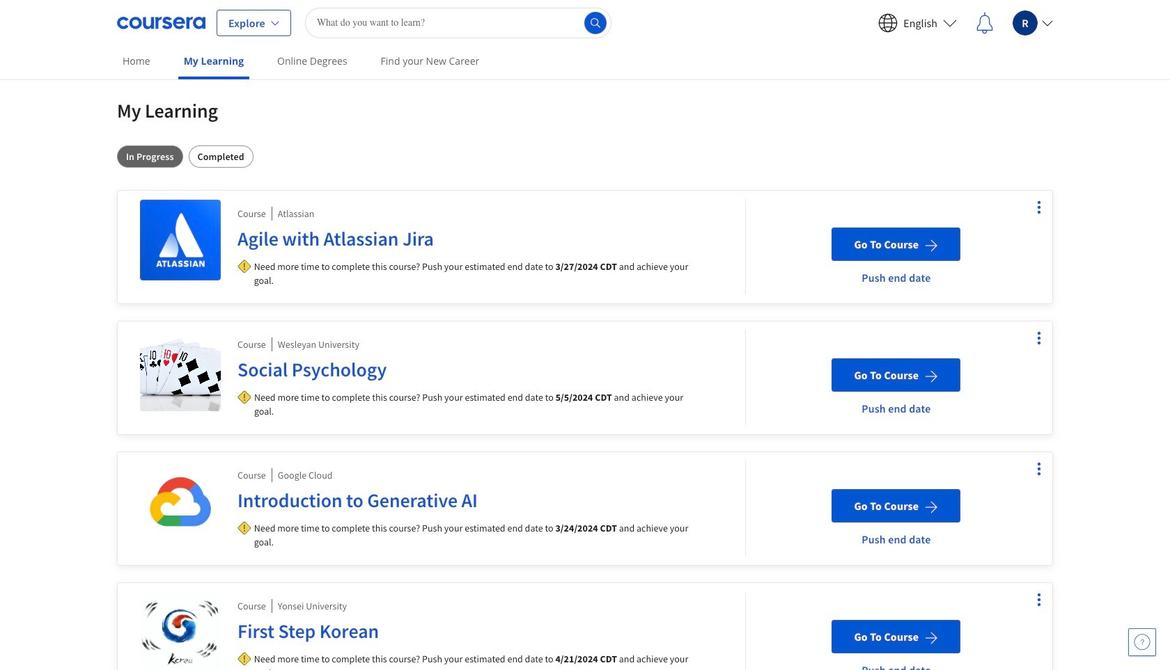 Task type: vqa. For each thing, say whether or not it's contained in the screenshot.
"Businesses" at the left of page
no



Task type: locate. For each thing, give the bounding box(es) containing it.
more option for first step korean image
[[1030, 591, 1049, 610]]

None search field
[[305, 7, 612, 38]]

more option for introduction to generative ai image
[[1030, 460, 1049, 479]]

tab list
[[117, 146, 1054, 168]]

help center image
[[1134, 635, 1151, 651]]

coursera image
[[117, 11, 206, 34]]

more option for agile with atlassian jira image
[[1030, 198, 1049, 217]]

social psychology image
[[140, 331, 221, 412]]



Task type: describe. For each thing, give the bounding box(es) containing it.
introduction to generative ai image
[[140, 462, 221, 543]]

more option for social psychology image
[[1030, 329, 1049, 348]]

first step korean image
[[140, 593, 221, 671]]

What do you want to learn? text field
[[305, 7, 612, 38]]

agile with atlassian jira image
[[140, 200, 221, 281]]



